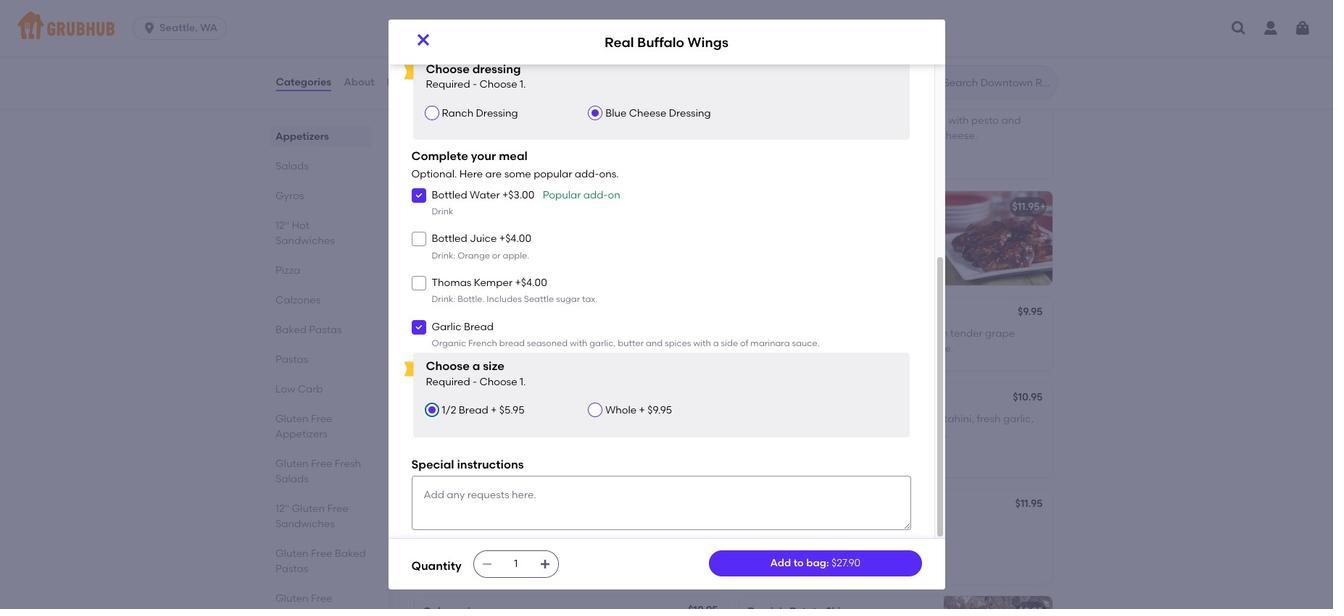 Task type: describe. For each thing, give the bounding box(es) containing it.
$6.95
[[1014, 93, 1040, 105]]

1. inside choose a size required - choose 1.
[[520, 376, 526, 389]]

choose down dressing
[[480, 79, 518, 91]]

butter inside "organic french bread seasoned with garlic, butter and spices with a side of marinara sauce."
[[479, 130, 510, 142]]

categories
[[276, 76, 332, 88]]

gluten inside 12" gluten free sandwiches
[[291, 503, 325, 516]]

delicious
[[433, 520, 476, 532]]

cheese for 10 pieces with a side of marinara sauce.
[[423, 308, 461, 320]]

wings right the buffalo
[[688, 34, 729, 50]]

of inside garlic bread organic french bread seasoned with garlic, butter and spices with a side of marinara sauce.
[[740, 339, 749, 349]]

cheese
[[448, 414, 483, 426]]

dish
[[479, 520, 499, 532]]

hot and cold dish image
[[619, 490, 728, 584]]

with up "complete"
[[423, 130, 444, 142]]

wings right style
[[831, 14, 861, 26]]

popular
[[534, 169, 573, 181]]

served
[[867, 428, 900, 441]]

5 pieces with a side of marinara sauce.
[[748, 520, 939, 532]]

gluten for gluten free baked pastas
[[275, 548, 308, 561]]

12" for 12" hot sandwiches
[[275, 220, 289, 232]]

required inside choose a size required - choose 1.
[[426, 376, 470, 389]]

Special instructions text field
[[412, 477, 911, 531]]

tomatoes,
[[550, 550, 600, 562]]

a inside choose a size required - choose 1.
[[473, 360, 480, 374]]

with left leaves,
[[694, 339, 711, 349]]

drink
[[432, 207, 454, 217]]

1 horizontal spatial $5.95
[[690, 94, 715, 107]]

1 vertical spatial appetizers
[[275, 131, 329, 143]]

1 dressing from the left
[[476, 107, 518, 119]]

0 horizontal spatial baked
[[275, 324, 306, 336]]

tiropeta and spanakopeta image
[[619, 384, 728, 478]]

with inside a rich, earthy puree of garbanzo beans, tahini, fresh garlic, lemon juice and olive oil served with pita.
[[903, 428, 923, 441]]

$11.95 for $11.95 +
[[1013, 201, 1040, 213]]

choose down the size
[[480, 376, 518, 389]]

bag:
[[807, 558, 829, 570]]

spices inside "organic french bread seasoned with garlic, butter and spices with a side of marinara sauce."
[[534, 130, 565, 142]]

marinara inside "organic french bread seasoned with garlic, butter and spices with a side of marinara sauce."
[[458, 144, 504, 157]]

12" gluten free sandwiches
[[275, 503, 348, 531]]

meatballs,
[[494, 535, 546, 547]]

blue cheese dressing
[[606, 107, 711, 119]]

juice
[[470, 233, 497, 245]]

$4.00 for thomas kemper
[[521, 277, 547, 289]]

reviews button
[[386, 57, 428, 109]]

ranch dressing
[[442, 107, 518, 119]]

and inside the lemon and herb-infused rice enclosed in tender grape leaves, 6 pieces with side of tzatziki sauce.
[[784, 328, 804, 340]]

with down popular
[[553, 236, 574, 248]]

buffalo
[[638, 34, 685, 50]]

free for pastas
[[311, 593, 332, 606]]

of down "seattle"
[[525, 328, 534, 340]]

seasoned inside toasted organic french bread seasoned with pesto and topped with mozzarella and parmesan cheese.
[[899, 115, 946, 127]]

fresh
[[977, 414, 1001, 426]]

bottled for bottled juice + $4.00 drink: orange or apple.
[[432, 233, 468, 245]]

see details button
[[426, 7, 481, 33]]

bbq
[[606, 14, 627, 26]]

feta
[[423, 414, 445, 426]]

earthy
[[781, 414, 813, 426]]

feta cheese and spinach baked inside a flaky phylo dough.
[[423, 414, 580, 441]]

svg image inside main navigation navigation
[[1231, 20, 1248, 37]]

wa
[[200, 22, 218, 34]]

pastas up low
[[275, 354, 308, 366]]

sauce. inside garlic bread organic french bread seasoned with garlic, butter and spices with a side of marinara sauce.
[[792, 339, 820, 349]]

low
[[275, 384, 295, 396]]

organic garlic bread topped with mozzarella and parmesan with a side of marinara sauce.
[[423, 221, 588, 263]]

svg image inside seattle, wa button
[[142, 21, 157, 36]]

meal
[[499, 149, 528, 163]]

free for fresh
[[311, 458, 332, 471]]

pieces inside the lemon and herb-infused rice enclosed in tender grape leaves, 6 pieces with side of tzatziki sauce.
[[793, 343, 825, 355]]

italian-style wings
[[769, 14, 861, 26]]

ranch
[[442, 107, 474, 119]]

of inside organic garlic bread topped with mozzarella and parmesan with a side of marinara sauce.
[[446, 251, 455, 263]]

with down "sugar" at top left
[[570, 339, 588, 349]]

a inside organic garlic bread topped with mozzarella and parmesan with a side of marinara sauce.
[[576, 236, 583, 248]]

free inside 12" gluten free sandwiches
[[327, 503, 348, 516]]

mozzarella inside toasted organic french bread seasoned with pesto and topped with mozzarella and parmesan cheese.
[[810, 130, 863, 142]]

on
[[608, 189, 621, 201]]

$3.00
[[509, 189, 535, 201]]

leaves,
[[748, 343, 782, 355]]

and inside "organic french bread seasoned with garlic, butter and spices with a side of marinara sauce."
[[512, 130, 532, 142]]

Search Downtown Romio's Pizza and Pasta search field
[[942, 76, 1053, 90]]

garlic bread
[[423, 94, 486, 107]]

free for appetizers
[[311, 413, 332, 426]]

add- inside complete your meal optional. here are some popular add-ons.
[[575, 169, 599, 181]]

in
[[939, 328, 948, 340]]

garlic, inside "organic french bread seasoned with garlic, butter and spices with a side of marinara sauce."
[[446, 130, 477, 142]]

tzatziki inside the lemon and herb-infused rice enclosed in tender grape leaves, 6 pieces with side of tzatziki sauce.
[[885, 343, 919, 355]]

baked inside gluten free baked pastas
[[335, 548, 366, 561]]

pizza
[[275, 265, 300, 277]]

seattle, wa
[[160, 22, 218, 34]]

kemper
[[474, 277, 513, 289]]

garlic bread image
[[619, 85, 728, 179]]

$10.95
[[1013, 392, 1043, 404]]

dough.
[[518, 428, 553, 441]]

hot and cold dish
[[423, 500, 513, 512]]

carb
[[297, 384, 323, 396]]

real buffalo wings image
[[944, 191, 1053, 286]]

cucumbers,
[[423, 564, 481, 577]]

puree
[[816, 414, 844, 426]]

- inside choose dressing required - choose 1.
[[473, 79, 477, 91]]

5
[[748, 520, 754, 532]]

or
[[492, 251, 501, 261]]

sandwiches inside 12" gluten free sandwiches
[[275, 519, 335, 531]]

of inside the lemon and herb-infused rice enclosed in tender grape leaves, 6 pieces with side of tzatziki sauce.
[[873, 343, 883, 355]]

+ inside the thomas kemper + $4.00 drink: bottle. includes seattle sugar tax.
[[515, 277, 521, 289]]

with down the organic
[[787, 130, 807, 142]]

orange
[[458, 251, 490, 261]]

with up to
[[791, 520, 812, 532]]

complete
[[412, 149, 468, 163]]

salads inside "gluten free fresh salads"
[[275, 474, 309, 486]]

a up the size
[[493, 328, 500, 340]]

instructions
[[457, 458, 524, 472]]

Input item quantity number field
[[500, 552, 532, 578]]

bread for garlic bread
[[456, 94, 486, 107]]

side inside "organic french bread seasoned with garlic, butter and spices with a side of marinara sauce."
[[423, 144, 443, 157]]

$27.90
[[832, 558, 861, 570]]

baked
[[549, 414, 580, 426]]

garbanzo
[[859, 414, 906, 426]]

garlic
[[466, 221, 494, 234]]

of inside a rich, earthy puree of garbanzo beans, tahini, fresh garlic, lemon juice and olive oil served with pita.
[[847, 414, 856, 426]]

add
[[771, 558, 791, 570]]

choose dressing required - choose 1.
[[426, 62, 526, 91]]

whole + $9.95
[[606, 405, 672, 417]]

required inside choose dressing required - choose 1.
[[426, 79, 470, 91]]

optional.
[[412, 169, 457, 181]]

$4.00 for bottled juice
[[506, 233, 532, 245]]

10 pieces with a side of marinara sauce.
[[423, 328, 618, 340]]

a for a delicious dish with tiropeta, spanakopeta, meatballs, dolmades, feta cheese, greek olives, tomatoes, cucumbers, pepperoncini peppers and our homemade tzatziki sauce.
[[423, 520, 430, 532]]

gluten free appetizers
[[275, 413, 332, 441]]

reviews
[[387, 76, 427, 88]]

pieces for 10
[[435, 328, 468, 340]]

of inside "organic french bread seasoned with garlic, butter and spices with a side of marinara sauce."
[[446, 144, 455, 157]]

seasoned inside garlic bread organic french bread seasoned with garlic, butter and spices with a side of marinara sauce.
[[527, 339, 568, 349]]

a up 'bag:'
[[814, 520, 821, 532]]

organic
[[790, 115, 828, 127]]

tender
[[951, 328, 983, 340]]

10
[[423, 328, 433, 340]]

categories button
[[275, 57, 332, 109]]

dish
[[492, 500, 513, 512]]

marinara up $27.90
[[858, 520, 904, 532]]

drink: for thomas
[[432, 295, 456, 305]]

a inside "organic french bread seasoned with garlic, butter and spices with a side of marinara sauce."
[[590, 130, 597, 142]]

pastas down calzones
[[309, 324, 342, 336]]

see
[[426, 13, 444, 26]]

your
[[471, 149, 496, 163]]

tiropeta and spanakopeta
[[423, 393, 558, 405]]

cheese.
[[940, 130, 978, 142]]

tahini,
[[944, 414, 975, 426]]

with inside the lemon and herb-infused rice enclosed in tender grape leaves, 6 pieces with side of tzatziki sauce.
[[827, 343, 848, 355]]

low carb
[[275, 384, 323, 396]]

french inside "organic french bread seasoned with garlic, butter and spices with a side of marinara sauce."
[[466, 115, 500, 127]]

and inside garlic bread organic french bread seasoned with garlic, butter and spices with a side of marinara sauce.
[[646, 339, 663, 349]]

seattle,
[[160, 22, 198, 34]]

apple.
[[503, 251, 530, 261]]

calzones
[[275, 294, 320, 307]]

side inside garlic bread organic french bread seasoned with garlic, butter and spices with a side of marinara sauce.
[[721, 339, 738, 349]]

garlic bread organic french bread seasoned with garlic, butter and spices with a side of marinara sauce.
[[432, 321, 820, 349]]

real
[[605, 34, 634, 50]]

thomas kemper + $4.00 drink: bottle. includes seattle sugar tax.
[[432, 277, 598, 305]]

gluten for gluten free fresh salads
[[275, 458, 308, 471]]

spices inside garlic bread organic french bread seasoned with garlic, butter and spices with a side of marinara sauce.
[[665, 339, 692, 349]]

sauce. inside "organic french bread seasoned with garlic, butter and spices with a side of marinara sauce."
[[506, 144, 538, 157]]

bread for cheese bread
[[463, 201, 493, 213]]

gluten for gluten free pastas
[[275, 593, 308, 606]]

1 vertical spatial $5.95
[[500, 405, 525, 417]]

organic for garlic,
[[423, 115, 463, 127]]

2 dressing from the left
[[669, 107, 711, 119]]

1 vertical spatial hot
[[423, 500, 441, 512]]

add to bag: $27.90
[[771, 558, 861, 570]]

free for baked
[[311, 548, 332, 561]]



Task type: vqa. For each thing, say whether or not it's contained in the screenshot.
Gluten within gluten free baked pastas
yes



Task type: locate. For each thing, give the bounding box(es) containing it.
organic french bread seasoned with garlic, butter and spices with a side of marinara sauce.
[[423, 115, 597, 157]]

0 vertical spatial topped
[[748, 130, 784, 142]]

cheese right 'blue'
[[629, 107, 667, 119]]

0 vertical spatial cheese
[[629, 107, 667, 119]]

sauce. inside a delicious dish with tiropeta, spanakopeta, meatballs, dolmades, feta cheese, greek olives, tomatoes, cucumbers, pepperoncini peppers and our homemade tzatziki sauce.
[[560, 579, 592, 591]]

1 vertical spatial garlic,
[[590, 339, 616, 349]]

a
[[748, 414, 755, 426], [423, 520, 430, 532]]

svg image
[[1231, 20, 1248, 37], [414, 191, 423, 200], [414, 279, 423, 288], [414, 323, 423, 332], [481, 559, 493, 571], [539, 559, 551, 571]]

drink: down thomas
[[432, 295, 456, 305]]

1 12" from the top
[[275, 220, 289, 232]]

hot inside 12" hot sandwiches
[[291, 220, 309, 232]]

hot up delicious
[[423, 500, 441, 512]]

cheese bread image
[[619, 191, 728, 286]]

0 vertical spatial parmesan
[[887, 130, 938, 142]]

sauce. inside the lemon and herb-infused rice enclosed in tender grape leaves, 6 pieces with side of tzatziki sauce.
[[921, 343, 954, 355]]

greek
[[486, 550, 515, 562]]

2 drink: from the top
[[432, 295, 456, 305]]

french up the size
[[468, 339, 497, 349]]

1 vertical spatial bottled
[[432, 233, 468, 245]]

$4.00
[[506, 233, 532, 245], [521, 277, 547, 289]]

0 vertical spatial required
[[426, 79, 470, 91]]

1 vertical spatial $9.95
[[648, 405, 672, 417]]

bread
[[502, 115, 532, 127], [866, 115, 896, 127], [496, 221, 526, 234], [499, 339, 525, 349]]

juice
[[781, 428, 804, 441]]

$11.95 for $11.95
[[1016, 498, 1043, 511]]

1. inside choose dressing required - choose 1.
[[520, 79, 526, 91]]

bread inside organic garlic bread topped with mozzarella and parmesan with a side of marinara sauce.
[[496, 221, 526, 234]]

with
[[949, 115, 969, 127], [423, 130, 444, 142], [567, 130, 588, 142], [787, 130, 807, 142], [567, 221, 588, 234], [553, 236, 574, 248], [470, 328, 491, 340], [570, 339, 588, 349], [694, 339, 711, 349], [827, 343, 848, 355], [903, 428, 923, 441], [501, 520, 522, 532], [791, 520, 812, 532]]

1 drink: from the top
[[432, 251, 456, 261]]

$4.00 inside 'bottled juice + $4.00 drink: orange or apple.'
[[506, 233, 532, 245]]

gluten inside gluten free baked pastas
[[275, 548, 308, 561]]

- inside choose a size required - choose 1.
[[473, 376, 477, 389]]

1 vertical spatial parmesan
[[501, 236, 551, 248]]

gluten inside "gluten free fresh salads"
[[275, 458, 308, 471]]

butter up your
[[479, 130, 510, 142]]

0 vertical spatial 12"
[[275, 220, 289, 232]]

0 vertical spatial butter
[[479, 130, 510, 142]]

0 horizontal spatial butter
[[479, 130, 510, 142]]

a left leaves,
[[713, 339, 719, 349]]

bread for 1/2 bread + $5.95
[[459, 405, 489, 417]]

bread up flaky
[[459, 405, 489, 417]]

salads
[[275, 160, 309, 173], [275, 474, 309, 486]]

2 bottled from the top
[[432, 233, 468, 245]]

with down popular add-on
[[567, 221, 588, 234]]

$11.95 +
[[1013, 201, 1046, 213]]

1 horizontal spatial a
[[748, 414, 755, 426]]

topped down popular
[[529, 221, 565, 234]]

with up meatballs,
[[501, 520, 522, 532]]

cheese,
[[445, 550, 483, 562]]

appetizers down categories button on the left top of page
[[275, 131, 329, 143]]

side down infused
[[850, 343, 870, 355]]

bread inside toasted organic french bread seasoned with pesto and topped with mozzarella and parmesan cheese.
[[866, 115, 896, 127]]

herb-
[[806, 328, 833, 340]]

1 - from the top
[[473, 79, 477, 91]]

salads up 'gyros'
[[275, 160, 309, 173]]

0 horizontal spatial hot
[[291, 220, 309, 232]]

side
[[423, 144, 443, 157], [423, 251, 443, 263], [502, 328, 522, 340], [721, 339, 738, 349], [850, 343, 870, 355], [823, 520, 843, 532]]

butter inside garlic bread organic french bread seasoned with garlic, butter and spices with a side of marinara sauce.
[[618, 339, 644, 349]]

1 vertical spatial drink:
[[432, 295, 456, 305]]

0 horizontal spatial pieces
[[435, 328, 468, 340]]

required up the garlic bread
[[426, 79, 470, 91]]

about button
[[343, 57, 375, 109]]

a left delicious
[[423, 520, 430, 532]]

free down 12" gluten free sandwiches
[[311, 548, 332, 561]]

about
[[344, 76, 375, 88]]

1 1. from the top
[[520, 79, 526, 91]]

gluten down 12" gluten free sandwiches
[[275, 548, 308, 561]]

12" inside 12" gluten free sandwiches
[[275, 503, 289, 516]]

lemon and herb-infused rice enclosed in tender grape leaves, 6 pieces with side of tzatziki sauce.
[[748, 328, 1015, 355]]

olive
[[829, 428, 851, 441]]

1 vertical spatial spices
[[665, 339, 692, 349]]

marinara inside organic garlic bread topped with mozzarella and parmesan with a side of marinara sauce.
[[458, 251, 504, 263]]

gluten down low
[[275, 413, 308, 426]]

drink: inside the thomas kemper + $4.00 drink: bottle. includes seattle sugar tax.
[[432, 295, 456, 305]]

whole
[[606, 405, 637, 417]]

and inside feta cheese and spinach baked inside a flaky phylo dough.
[[485, 414, 505, 426]]

fresh
[[335, 458, 361, 471]]

french inside garlic bread organic french bread seasoned with garlic, butter and spices with a side of marinara sauce.
[[468, 339, 497, 349]]

pieces right the 5
[[757, 520, 789, 532]]

mozzarella up orange
[[423, 236, 476, 248]]

blue
[[606, 107, 627, 119]]

$5.95 up blue cheese dressing
[[690, 94, 715, 107]]

2 12" from the top
[[275, 503, 289, 516]]

12" for 12" gluten free sandwiches
[[275, 503, 289, 516]]

wings right the "spicy"
[[471, 14, 501, 26]]

bread inside garlic bread organic french bread seasoned with garlic, butter and spices with a side of marinara sauce.
[[499, 339, 525, 349]]

1 vertical spatial organic
[[423, 221, 463, 234]]

marinara inside garlic bread organic french bread seasoned with garlic, butter and spices with a side of marinara sauce.
[[751, 339, 790, 349]]

gluten
[[275, 413, 308, 426], [275, 458, 308, 471], [291, 503, 325, 516], [275, 548, 308, 561], [275, 593, 308, 606]]

parmesan inside toasted organic french bread seasoned with pesto and topped with mozzarella and parmesan cheese.
[[887, 130, 938, 142]]

with down sticks
[[470, 328, 491, 340]]

a down popular add-on
[[576, 236, 583, 248]]

feta
[[423, 550, 443, 562]]

0 horizontal spatial dressing
[[476, 107, 518, 119]]

baked pastas
[[275, 324, 342, 336]]

pastas down gluten free baked pastas
[[275, 608, 308, 610]]

organic down drink
[[423, 221, 463, 234]]

gluten inside gluten free pastas
[[275, 593, 308, 606]]

a left the size
[[473, 360, 480, 374]]

2 sandwiches from the top
[[275, 519, 335, 531]]

0 horizontal spatial parmesan
[[501, 236, 551, 248]]

organic inside garlic bread organic french bread seasoned with garlic, butter and spices with a side of marinara sauce.
[[432, 339, 466, 349]]

bread up garlic
[[463, 201, 493, 213]]

pieces
[[435, 328, 468, 340], [793, 343, 825, 355], [757, 520, 789, 532]]

2 vertical spatial organic
[[432, 339, 466, 349]]

1 horizontal spatial mozzarella
[[810, 130, 863, 142]]

1 vertical spatial $11.95
[[1016, 498, 1043, 511]]

bottle.
[[458, 295, 485, 305]]

gluten inside gluten free appetizers
[[275, 413, 308, 426]]

french right the organic
[[830, 115, 864, 127]]

1. up spanakopeta
[[520, 376, 526, 389]]

12" inside 12" hot sandwiches
[[275, 220, 289, 232]]

0 vertical spatial sandwiches
[[275, 235, 335, 247]]

marinara left herb-
[[751, 339, 790, 349]]

12"
[[275, 220, 289, 232], [275, 503, 289, 516]]

and inside a delicious dish with tiropeta, spanakopeta, meatballs, dolmades, feta cheese, greek olives, tomatoes, cucumbers, pepperoncini peppers and our homemade tzatziki sauce.
[[423, 579, 443, 591]]

free inside "gluten free fresh salads"
[[311, 458, 332, 471]]

spicy wings
[[442, 14, 501, 26]]

+ inside 'bottled juice + $4.00 drink: orange or apple.'
[[499, 233, 506, 245]]

sauce.
[[506, 144, 538, 157], [506, 251, 538, 263], [585, 328, 618, 340], [792, 339, 820, 349], [921, 343, 954, 355], [906, 520, 939, 532], [560, 579, 592, 591]]

thomas
[[432, 277, 472, 289]]

rice
[[872, 328, 890, 340]]

tiropeta,
[[524, 520, 567, 532]]

size
[[483, 360, 505, 374]]

spices
[[534, 130, 565, 142], [665, 339, 692, 349]]

side up $27.90
[[823, 520, 843, 532]]

main navigation navigation
[[0, 0, 1334, 57]]

topped down 'toasted'
[[748, 130, 784, 142]]

of up oil
[[847, 414, 856, 426]]

gluten free pastas
[[275, 593, 332, 610]]

$6.95 +
[[1014, 93, 1046, 105]]

a for a rich, earthy puree of garbanzo beans, tahini, fresh garlic, lemon juice and olive oil served with pita.
[[748, 414, 755, 426]]

1 horizontal spatial tzatziki
[[885, 343, 919, 355]]

0 vertical spatial garlic
[[423, 94, 454, 107]]

sticks
[[463, 308, 493, 320]]

hot
[[291, 220, 309, 232], [423, 500, 441, 512]]

0 horizontal spatial spices
[[534, 130, 565, 142]]

12" down 'gyros'
[[275, 220, 289, 232]]

1 vertical spatial required
[[426, 376, 470, 389]]

organic down the garlic bread
[[423, 115, 463, 127]]

garlic, down $10.95
[[1004, 414, 1034, 426]]

bottled inside 'bottled juice + $4.00 drink: orange or apple.'
[[432, 233, 468, 245]]

appetizers down the "spicy"
[[412, 51, 495, 69]]

1 horizontal spatial $9.95
[[1018, 306, 1043, 318]]

gluten down gluten free appetizers
[[275, 458, 308, 471]]

0 vertical spatial add-
[[575, 169, 599, 181]]

with up popular
[[567, 130, 588, 142]]

pastas
[[309, 324, 342, 336], [275, 354, 308, 366], [275, 563, 308, 576], [275, 608, 308, 610]]

and inside organic garlic bread topped with mozzarella and parmesan with a side of marinara sauce.
[[479, 236, 498, 248]]

special instructions
[[412, 458, 524, 472]]

$5.95 up phylo
[[500, 405, 525, 417]]

0 vertical spatial $4.00
[[506, 233, 532, 245]]

hot down 'gyros'
[[291, 220, 309, 232]]

a inside a rich, earthy puree of garbanzo beans, tahini, fresh garlic, lemon juice and olive oil served with pita.
[[748, 414, 755, 426]]

gluten free fresh salads
[[275, 458, 361, 486]]

free inside gluten free pastas
[[311, 593, 332, 606]]

marinara down "sugar" at top left
[[537, 328, 583, 340]]

with inside a delicious dish with tiropeta, spanakopeta, meatballs, dolmades, feta cheese, greek olives, tomatoes, cucumbers, pepperoncini peppers and our homemade tzatziki sauce.
[[501, 520, 522, 532]]

1 vertical spatial a
[[423, 520, 430, 532]]

gluten free baked pastas
[[275, 548, 366, 576]]

side down includes
[[502, 328, 522, 340]]

$4.00 up "seattle"
[[521, 277, 547, 289]]

required up tiropeta
[[426, 376, 470, 389]]

pesto
[[972, 115, 999, 127]]

free
[[311, 413, 332, 426], [311, 458, 332, 471], [327, 503, 348, 516], [311, 548, 332, 561], [311, 593, 332, 606]]

special
[[412, 458, 454, 472]]

side up thomas
[[423, 251, 443, 263]]

organic down 'cheese sticks'
[[432, 339, 466, 349]]

seattle, wa button
[[133, 17, 233, 40]]

2 horizontal spatial pieces
[[793, 343, 825, 355]]

1 vertical spatial 12"
[[275, 503, 289, 516]]

1 vertical spatial pieces
[[793, 343, 825, 355]]

garlic for garlic bread organic french bread seasoned with garlic, butter and spices with a side of marinara sauce.
[[432, 321, 462, 333]]

1 required from the top
[[426, 79, 470, 91]]

spanakopeta,
[[423, 535, 491, 547]]

- up the tiropeta and spanakopeta
[[473, 376, 477, 389]]

wings up the buffalo
[[630, 14, 660, 26]]

1. down dressing
[[520, 79, 526, 91]]

2 vertical spatial garlic,
[[1004, 414, 1034, 426]]

0 horizontal spatial mozzarella
[[423, 236, 476, 248]]

tiropeta
[[423, 393, 466, 405]]

of
[[446, 144, 455, 157], [446, 251, 455, 263], [525, 328, 534, 340], [740, 339, 749, 349], [873, 343, 883, 355], [847, 414, 856, 426], [846, 520, 856, 532]]

bread for garlic bread organic french bread seasoned with garlic, butter and spices with a side of marinara sauce.
[[464, 321, 494, 333]]

mozzarella inside organic garlic bread topped with mozzarella and parmesan with a side of marinara sauce.
[[423, 236, 476, 248]]

1 vertical spatial 1.
[[520, 376, 526, 389]]

1 vertical spatial salads
[[275, 474, 309, 486]]

water
[[470, 189, 500, 201]]

free down gluten free baked pastas
[[311, 593, 332, 606]]

add-
[[575, 169, 599, 181], [584, 189, 608, 201]]

pastas inside gluten free pastas
[[275, 608, 308, 610]]

a inside a delicious dish with tiropeta, spanakopeta, meatballs, dolmades, feta cheese, greek olives, tomatoes, cucumbers, pepperoncini peppers and our homemade tzatziki sauce.
[[423, 520, 430, 532]]

baked down 12" gluten free sandwiches
[[335, 548, 366, 561]]

1 vertical spatial butter
[[618, 339, 644, 349]]

cheese sticks
[[423, 308, 493, 320]]

1/2 bread + $5.95
[[442, 405, 525, 417]]

0 vertical spatial bottled
[[432, 189, 468, 201]]

side inside the lemon and herb-infused rice enclosed in tender grape leaves, 6 pieces with side of tzatziki sauce.
[[850, 343, 870, 355]]

drink:
[[432, 251, 456, 261], [432, 295, 456, 305]]

0 vertical spatial a
[[748, 414, 755, 426]]

seasoned up popular
[[534, 115, 582, 127]]

2 required from the top
[[426, 376, 470, 389]]

garlic, down tax.
[[590, 339, 616, 349]]

bread inside "organic french bread seasoned with garlic, butter and spices with a side of marinara sauce."
[[502, 115, 532, 127]]

with down infused
[[827, 343, 848, 355]]

1 vertical spatial cheese
[[423, 201, 461, 213]]

2 vertical spatial cheese
[[423, 308, 461, 320]]

search icon image
[[921, 74, 938, 91]]

0 horizontal spatial topped
[[529, 221, 565, 234]]

a inside garlic bread organic french bread seasoned with garlic, butter and spices with a side of marinara sauce.
[[713, 339, 719, 349]]

seasoned down "seattle"
[[527, 339, 568, 349]]

0 vertical spatial spices
[[534, 130, 565, 142]]

appetizers up "gluten free fresh salads"
[[275, 429, 327, 441]]

free inside gluten free appetizers
[[311, 413, 332, 426]]

romio's potato skins image
[[944, 597, 1053, 610]]

pita.
[[926, 428, 948, 441]]

2 horizontal spatial garlic,
[[1004, 414, 1034, 426]]

parmesan up apple.
[[501, 236, 551, 248]]

butter
[[479, 130, 510, 142], [618, 339, 644, 349]]

0 vertical spatial 1.
[[520, 79, 526, 91]]

1 vertical spatial add-
[[584, 189, 608, 201]]

0 vertical spatial hot
[[291, 220, 309, 232]]

toasted organic french bread seasoned with pesto and topped with mozzarella and parmesan cheese.
[[748, 115, 1021, 142]]

of down the rice
[[873, 343, 883, 355]]

and inside a rich, earthy puree of garbanzo beans, tahini, fresh garlic, lemon juice and olive oil served with pita.
[[807, 428, 826, 441]]

0 vertical spatial pieces
[[435, 328, 468, 340]]

- up the garlic bread
[[473, 79, 477, 91]]

our
[[445, 579, 461, 591]]

of left orange
[[446, 251, 455, 263]]

2 salads from the top
[[275, 474, 309, 486]]

marinara down juice
[[458, 251, 504, 263]]

garlic
[[423, 94, 454, 107], [432, 321, 462, 333]]

drink: for bottled
[[432, 251, 456, 261]]

wings
[[471, 14, 501, 26], [630, 14, 660, 26], [831, 14, 861, 26], [688, 34, 729, 50]]

pieces down 'cheese sticks'
[[435, 328, 468, 340]]

pastas inside gluten free baked pastas
[[275, 563, 308, 576]]

1 vertical spatial -
[[473, 376, 477, 389]]

bottled juice + $4.00 drink: orange or apple.
[[432, 233, 532, 261]]

homemade
[[464, 579, 521, 591]]

tzatziki down pepperoncini
[[524, 579, 558, 591]]

of up $27.90
[[846, 520, 856, 532]]

1 bottled from the top
[[432, 189, 468, 201]]

french inside toasted organic french bread seasoned with pesto and topped with mozzarella and parmesan cheese.
[[830, 115, 864, 127]]

marinara
[[458, 144, 504, 157], [458, 251, 504, 263], [537, 328, 583, 340], [751, 339, 790, 349], [858, 520, 904, 532]]

0 vertical spatial $9.95
[[1018, 306, 1043, 318]]

choose up tiropeta
[[426, 360, 470, 374]]

flaky
[[463, 428, 487, 441]]

bread inside garlic bread organic french bread seasoned with garlic, butter and spices with a side of marinara sauce.
[[464, 321, 494, 333]]

a left rich,
[[748, 414, 755, 426]]

cheese for organic garlic bread topped with mozzarella and parmesan with a side of marinara sauce.
[[423, 201, 461, 213]]

1 vertical spatial tzatziki
[[524, 579, 558, 591]]

garlic up ranch in the left top of the page
[[423, 94, 454, 107]]

free inside gluten free baked pastas
[[311, 548, 332, 561]]

1 horizontal spatial spices
[[665, 339, 692, 349]]

0 vertical spatial mozzarella
[[810, 130, 863, 142]]

of left 6
[[740, 339, 749, 349]]

0 vertical spatial appetizers
[[412, 51, 495, 69]]

mozzarella down the organic
[[810, 130, 863, 142]]

1 vertical spatial garlic
[[432, 321, 462, 333]]

parmesan
[[887, 130, 938, 142], [501, 236, 551, 248]]

salads up 12" gluten free sandwiches
[[275, 474, 309, 486]]

a rich, earthy puree of garbanzo beans, tahini, fresh garlic, lemon juice and olive oil served with pita.
[[748, 414, 1034, 441]]

garlic inside garlic bread organic french bread seasoned with garlic, butter and spices with a side of marinara sauce.
[[432, 321, 462, 333]]

1 horizontal spatial butter
[[618, 339, 644, 349]]

2 1. from the top
[[520, 376, 526, 389]]

a inside feta cheese and spinach baked inside a flaky phylo dough.
[[454, 428, 461, 441]]

1 vertical spatial $4.00
[[521, 277, 547, 289]]

0 horizontal spatial $5.95
[[500, 405, 525, 417]]

0 horizontal spatial garlic,
[[446, 130, 477, 142]]

1 horizontal spatial pieces
[[757, 520, 789, 532]]

0 vertical spatial garlic,
[[446, 130, 477, 142]]

2 vertical spatial appetizers
[[275, 429, 327, 441]]

of up 'optional.' at the top of page
[[446, 144, 455, 157]]

garlic, inside garlic bread organic french bread seasoned with garlic, butter and spices with a side of marinara sauce.
[[590, 339, 616, 349]]

pepperoncini
[[484, 564, 549, 577]]

drink: up thomas
[[432, 251, 456, 261]]

organic inside "organic french bread seasoned with garlic, butter and spices with a side of marinara sauce."
[[423, 115, 463, 127]]

sandwiches up gluten free baked pastas
[[275, 519, 335, 531]]

a delicious dish with tiropeta, spanakopeta, meatballs, dolmades, feta cheese, greek olives, tomatoes, cucumbers, pepperoncini peppers and our homemade tzatziki sauce.
[[423, 520, 600, 591]]

0 vertical spatial $11.95
[[1013, 201, 1040, 213]]

tzatziki inside a delicious dish with tiropeta, spanakopeta, meatballs, dolmades, feta cheese, greek olives, tomatoes, cucumbers, pepperoncini peppers and our homemade tzatziki sauce.
[[524, 579, 558, 591]]

french down the garlic bread
[[466, 115, 500, 127]]

organic inside organic garlic bread topped with mozzarella and parmesan with a side of marinara sauce.
[[423, 221, 463, 234]]

with up cheese.
[[949, 115, 969, 127]]

1 vertical spatial mozzarella
[[423, 236, 476, 248]]

tzatziki down enclosed
[[885, 343, 919, 355]]

see details
[[426, 13, 481, 26]]

seasoned inside "organic french bread seasoned with garlic, butter and spices with a side of marinara sauce."
[[534, 115, 582, 127]]

style
[[805, 14, 828, 26]]

bottled up drink
[[432, 189, 468, 201]]

with down the beans,
[[903, 428, 923, 441]]

peppers
[[552, 564, 593, 577]]

gyros
[[275, 190, 304, 202]]

0 horizontal spatial a
[[423, 520, 430, 532]]

0 vertical spatial salads
[[275, 160, 309, 173]]

sandwiches up pizza
[[275, 235, 335, 247]]

1 horizontal spatial baked
[[335, 548, 366, 561]]

organic for mozzarella
[[423, 221, 463, 234]]

1 horizontal spatial garlic,
[[590, 339, 616, 349]]

bbq wings
[[606, 14, 660, 26]]

$4.00 up apple.
[[506, 233, 532, 245]]

1 horizontal spatial dressing
[[669, 107, 711, 119]]

choose up the garlic bread
[[426, 62, 470, 76]]

2 vertical spatial pieces
[[757, 520, 789, 532]]

garlic down 'cheese sticks'
[[432, 321, 462, 333]]

1 vertical spatial topped
[[529, 221, 565, 234]]

appetizers
[[412, 51, 495, 69], [275, 131, 329, 143], [275, 429, 327, 441]]

0 vertical spatial organic
[[423, 115, 463, 127]]

real buffalo wings
[[605, 34, 729, 50]]

a up popular add-on
[[590, 130, 597, 142]]

0 vertical spatial $5.95
[[690, 94, 715, 107]]

garlic for garlic bread
[[423, 94, 454, 107]]

pieces for 5
[[757, 520, 789, 532]]

1 salads from the top
[[275, 160, 309, 173]]

0 horizontal spatial $9.95
[[648, 405, 672, 417]]

svg image
[[1294, 20, 1312, 37], [142, 21, 157, 36], [414, 31, 432, 49], [414, 235, 423, 244]]

0 horizontal spatial tzatziki
[[524, 579, 558, 591]]

side inside organic garlic bread topped with mozzarella and parmesan with a side of marinara sauce.
[[423, 251, 443, 263]]

gluten down gluten free baked pastas
[[275, 593, 308, 606]]

parmesan left cheese.
[[887, 130, 938, 142]]

0 vertical spatial -
[[473, 79, 477, 91]]

spanakopeta
[[490, 393, 558, 405]]

tzatziki
[[885, 343, 919, 355], [524, 579, 558, 591]]

0 vertical spatial tzatziki
[[885, 343, 919, 355]]

bottled for bottled water + $3.00
[[432, 189, 468, 201]]

1 sandwiches from the top
[[275, 235, 335, 247]]

0 vertical spatial drink:
[[432, 251, 456, 261]]

gluten for gluten free appetizers
[[275, 413, 308, 426]]

garlic, inside a rich, earthy puree of garbanzo beans, tahini, fresh garlic, lemon juice and olive oil served with pita.
[[1004, 414, 1034, 426]]

sauce. inside organic garlic bread topped with mozzarella and parmesan with a side of marinara sauce.
[[506, 251, 538, 263]]

parmesan inside organic garlic bread topped with mozzarella and parmesan with a side of marinara sauce.
[[501, 236, 551, 248]]

1 horizontal spatial parmesan
[[887, 130, 938, 142]]

tax.
[[582, 295, 598, 305]]

italian-
[[769, 14, 805, 26]]

1 vertical spatial sandwiches
[[275, 519, 335, 531]]

to
[[794, 558, 804, 570]]

appetizers inside gluten free appetizers
[[275, 429, 327, 441]]

topped inside toasted organic french bread seasoned with pesto and topped with mozzarella and parmesan cheese.
[[748, 130, 784, 142]]

add- down ons.
[[584, 189, 608, 201]]

cheese up 10
[[423, 308, 461, 320]]

garlic, down ranch in the left top of the page
[[446, 130, 477, 142]]

1 horizontal spatial hot
[[423, 500, 441, 512]]

bread down sticks
[[464, 321, 494, 333]]

cheese down 'optional.' at the top of page
[[423, 201, 461, 213]]

0 vertical spatial baked
[[275, 324, 306, 336]]

6
[[784, 343, 790, 355]]

topped inside organic garlic bread topped with mozzarella and parmesan with a side of marinara sauce.
[[529, 221, 565, 234]]

2 - from the top
[[473, 376, 477, 389]]

inside
[[423, 428, 452, 441]]

details
[[447, 13, 481, 26]]

drink: inside 'bottled juice + $4.00 drink: orange or apple.'
[[432, 251, 456, 261]]

1 vertical spatial baked
[[335, 548, 366, 561]]

1 horizontal spatial topped
[[748, 130, 784, 142]]

$4.00 inside the thomas kemper + $4.00 drink: bottle. includes seattle sugar tax.
[[521, 277, 547, 289]]



